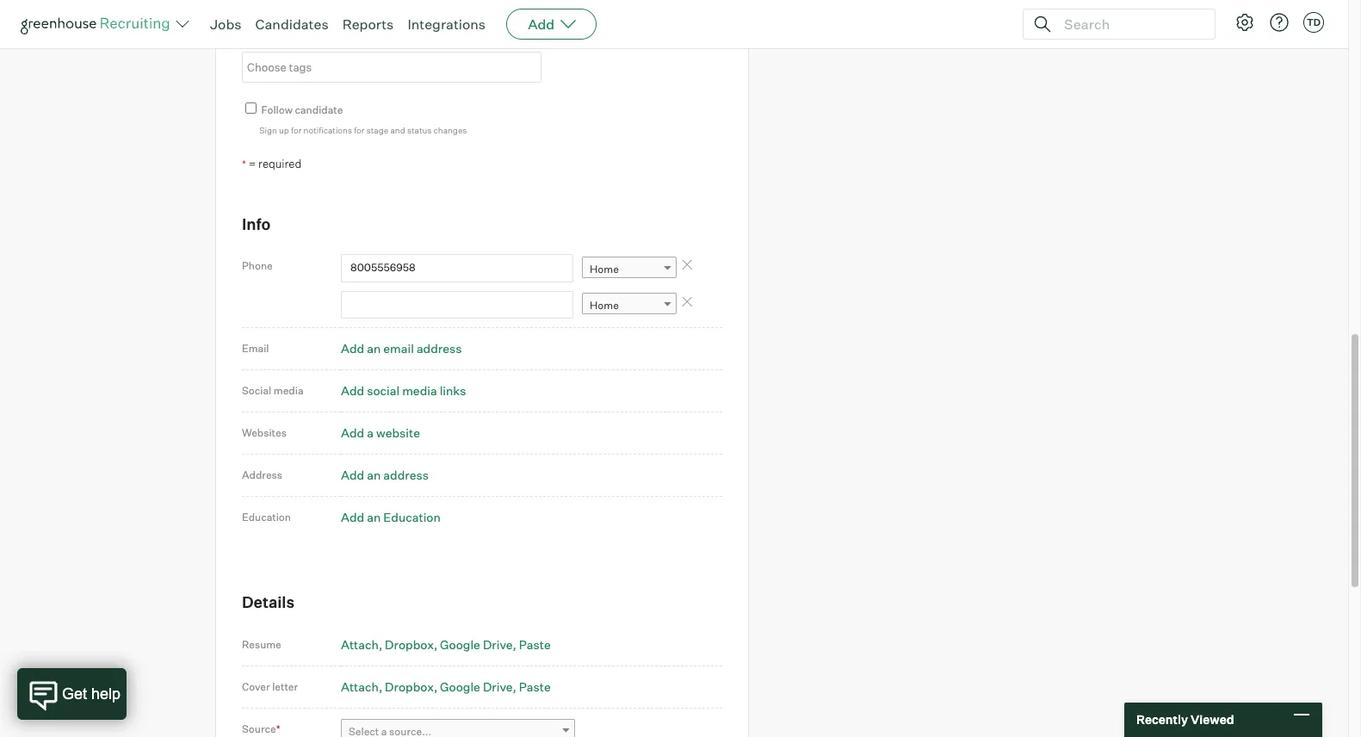 Task type: vqa. For each thing, say whether or not it's contained in the screenshot.
The Required
yes



Task type: describe. For each thing, give the bounding box(es) containing it.
candidates
[[255, 16, 329, 33]]

paste link for resume
[[519, 637, 551, 652]]

2 for from the left
[[354, 125, 365, 135]]

attach dropbox google drive paste for cover letter
[[341, 679, 551, 694]]

attach link for cover letter
[[341, 679, 383, 694]]

an for email
[[367, 341, 381, 356]]

social media
[[242, 384, 304, 397]]

integrations link
[[408, 16, 486, 33]]

drive for resume
[[483, 637, 513, 652]]

dropbox for cover letter
[[385, 679, 434, 694]]

cover letter
[[242, 680, 298, 693]]

follow
[[261, 104, 293, 117]]

integrations
[[408, 16, 486, 33]]

add for add a website
[[341, 426, 364, 440]]

add social media links link
[[341, 383, 466, 398]]

attach link for resume
[[341, 637, 383, 652]]

add social media links
[[341, 383, 466, 398]]

drive for cover letter
[[483, 679, 513, 694]]

0 horizontal spatial education
[[242, 511, 291, 524]]

up
[[279, 125, 289, 135]]

add for add
[[528, 16, 555, 33]]

attach dropbox google drive paste for resume
[[341, 637, 551, 652]]

=
[[249, 157, 256, 171]]

social
[[242, 384, 271, 397]]

candidate
[[242, 34, 292, 47]]

1 horizontal spatial media
[[402, 383, 437, 398]]

viewed
[[1191, 712, 1235, 727]]

notifications
[[304, 125, 352, 135]]

td button
[[1301, 9, 1328, 36]]

tags
[[294, 34, 317, 47]]

social
[[367, 383, 400, 398]]

resume
[[242, 638, 281, 651]]

dropbox link for resume
[[385, 637, 438, 652]]

2 home link from the top
[[582, 293, 677, 318]]

td button
[[1304, 12, 1325, 33]]

google for resume
[[440, 637, 481, 652]]

0 vertical spatial address
[[417, 341, 462, 356]]

google drive link for cover letter
[[440, 679, 517, 694]]

add for add an education
[[341, 510, 364, 525]]

sign up for notifications for stage and status changes
[[259, 125, 467, 135]]

sign
[[259, 125, 277, 135]]

add an address
[[341, 468, 429, 482]]

candidates link
[[255, 16, 329, 33]]

1 home link from the top
[[582, 256, 677, 281]]

candidate
[[295, 104, 343, 117]]

Follow candidate checkbox
[[245, 103, 257, 114]]

* = required
[[242, 157, 302, 171]]

paste link for cover letter
[[519, 679, 551, 694]]

paste for resume
[[519, 637, 551, 652]]

1 vertical spatial address
[[384, 468, 429, 482]]

* inside * = required
[[242, 158, 246, 171]]



Task type: locate. For each thing, give the bounding box(es) containing it.
follow candidate
[[261, 104, 343, 117]]

add an address link
[[341, 468, 429, 482]]

add an education link
[[341, 510, 441, 525]]

email
[[242, 342, 269, 355]]

greenhouse recruiting image
[[21, 14, 176, 34]]

for left stage
[[354, 125, 365, 135]]

1 google drive link from the top
[[440, 637, 517, 652]]

1 home from the top
[[590, 262, 619, 275]]

attach for resume
[[341, 637, 379, 652]]

address
[[242, 469, 282, 482]]

configure image
[[1235, 12, 1256, 33]]

0 vertical spatial dropbox
[[385, 637, 434, 652]]

dropbox link for cover letter
[[385, 679, 438, 694]]

None text field
[[341, 291, 574, 319]]

1 drive from the top
[[483, 637, 513, 652]]

attach for cover letter
[[341, 679, 379, 694]]

1 horizontal spatial education
[[384, 510, 441, 525]]

1 attach dropbox google drive paste from the top
[[341, 637, 551, 652]]

0 vertical spatial drive
[[483, 637, 513, 652]]

google drive link
[[440, 637, 517, 652], [440, 679, 517, 694]]

for right up
[[291, 125, 302, 135]]

0 vertical spatial paste link
[[519, 637, 551, 652]]

address
[[417, 341, 462, 356], [384, 468, 429, 482]]

2 attach from the top
[[341, 679, 379, 694]]

0 vertical spatial dropbox link
[[385, 637, 438, 652]]

reports link
[[342, 16, 394, 33]]

paste link
[[519, 637, 551, 652], [519, 679, 551, 694]]

0 vertical spatial attach link
[[341, 637, 383, 652]]

2 paste from the top
[[519, 679, 551, 694]]

0 vertical spatial paste
[[519, 637, 551, 652]]

an down add an address link
[[367, 510, 381, 525]]

1 vertical spatial dropbox
[[385, 679, 434, 694]]

0 vertical spatial *
[[242, 158, 246, 171]]

1 paste from the top
[[519, 637, 551, 652]]

3 an from the top
[[367, 510, 381, 525]]

0 vertical spatial google
[[440, 637, 481, 652]]

an left "email"
[[367, 341, 381, 356]]

candidate tags
[[242, 34, 317, 47]]

Notes text field
[[242, 0, 543, 15]]

recently viewed
[[1137, 712, 1235, 727]]

recently
[[1137, 712, 1189, 727]]

0 vertical spatial an
[[367, 341, 381, 356]]

cover
[[242, 680, 270, 693]]

education down address
[[242, 511, 291, 524]]

1 vertical spatial dropbox link
[[385, 679, 438, 694]]

add an email address link
[[341, 341, 462, 356]]

0 vertical spatial home link
[[582, 256, 677, 281]]

google for cover letter
[[440, 679, 481, 694]]

2 attach dropbox google drive paste from the top
[[341, 679, 551, 694]]

add button
[[507, 9, 597, 40]]

google
[[440, 637, 481, 652], [440, 679, 481, 694]]

links
[[440, 383, 466, 398]]

paste
[[519, 637, 551, 652], [519, 679, 551, 694]]

Search text field
[[1060, 12, 1200, 37]]

2 google from the top
[[440, 679, 481, 694]]

1 vertical spatial paste
[[519, 679, 551, 694]]

jobs link
[[210, 16, 242, 33]]

an for education
[[367, 510, 381, 525]]

an
[[367, 341, 381, 356], [367, 468, 381, 482], [367, 510, 381, 525]]

0 horizontal spatial media
[[274, 384, 304, 397]]

source *
[[242, 722, 280, 735]]

1 dropbox from the top
[[385, 637, 434, 652]]

dropbox for resume
[[385, 637, 434, 652]]

0 vertical spatial google drive link
[[440, 637, 517, 652]]

2 dropbox link from the top
[[385, 679, 438, 694]]

0 horizontal spatial *
[[242, 158, 246, 171]]

add an email address
[[341, 341, 462, 356]]

paste for cover letter
[[519, 679, 551, 694]]

2 drive from the top
[[483, 679, 513, 694]]

media right social
[[274, 384, 304, 397]]

add inside popup button
[[528, 16, 555, 33]]

media
[[402, 383, 437, 398], [274, 384, 304, 397]]

home link
[[582, 256, 677, 281], [582, 293, 677, 318]]

details
[[242, 593, 295, 612]]

education
[[384, 510, 441, 525], [242, 511, 291, 524]]

phone
[[242, 260, 273, 272]]

1 horizontal spatial for
[[354, 125, 365, 135]]

websites
[[242, 426, 287, 439]]

2 google drive link from the top
[[440, 679, 517, 694]]

0 horizontal spatial for
[[291, 125, 302, 135]]

and
[[391, 125, 405, 135]]

add a website
[[341, 426, 420, 440]]

1 vertical spatial an
[[367, 468, 381, 482]]

letter
[[272, 680, 298, 693]]

media left links
[[402, 383, 437, 398]]

drive
[[483, 637, 513, 652], [483, 679, 513, 694]]

1 vertical spatial google drive link
[[440, 679, 517, 694]]

stage
[[367, 125, 389, 135]]

1 vertical spatial paste link
[[519, 679, 551, 694]]

1 vertical spatial attach dropbox google drive paste
[[341, 679, 551, 694]]

attach link
[[341, 637, 383, 652], [341, 679, 383, 694]]

0 vertical spatial attach
[[341, 637, 379, 652]]

source
[[242, 722, 276, 735]]

dropbox
[[385, 637, 434, 652], [385, 679, 434, 694]]

2 home from the top
[[590, 299, 619, 312]]

required
[[258, 157, 302, 171]]

0 vertical spatial attach dropbox google drive paste
[[341, 637, 551, 652]]

1 vertical spatial attach link
[[341, 679, 383, 694]]

1 for from the left
[[291, 125, 302, 135]]

1 an from the top
[[367, 341, 381, 356]]

1 vertical spatial attach
[[341, 679, 379, 694]]

td
[[1307, 16, 1321, 28]]

status
[[407, 125, 432, 135]]

add for add an email address
[[341, 341, 364, 356]]

add an education
[[341, 510, 441, 525]]

None text field
[[243, 54, 537, 81], [341, 254, 574, 282], [243, 54, 537, 81], [341, 254, 574, 282]]

1 dropbox link from the top
[[385, 637, 438, 652]]

a
[[367, 426, 374, 440]]

2 dropbox from the top
[[385, 679, 434, 694]]

1 vertical spatial google
[[440, 679, 481, 694]]

website
[[376, 426, 420, 440]]

*
[[242, 158, 246, 171], [276, 722, 280, 735]]

home
[[590, 262, 619, 275], [590, 299, 619, 312]]

add for add social media links
[[341, 383, 364, 398]]

1 vertical spatial home link
[[582, 293, 677, 318]]

1 paste link from the top
[[519, 637, 551, 652]]

address right "email"
[[417, 341, 462, 356]]

an down the a
[[367, 468, 381, 482]]

0 vertical spatial home
[[590, 262, 619, 275]]

for
[[291, 125, 302, 135], [354, 125, 365, 135]]

* left =
[[242, 158, 246, 171]]

1 google from the top
[[440, 637, 481, 652]]

info
[[242, 214, 271, 233]]

address down website at the left bottom of page
[[384, 468, 429, 482]]

add a website link
[[341, 426, 420, 440]]

1 attach from the top
[[341, 637, 379, 652]]

attach
[[341, 637, 379, 652], [341, 679, 379, 694]]

1 horizontal spatial *
[[276, 722, 280, 735]]

changes
[[434, 125, 467, 135]]

2 paste link from the top
[[519, 679, 551, 694]]

email
[[384, 341, 414, 356]]

2 vertical spatial an
[[367, 510, 381, 525]]

add
[[528, 16, 555, 33], [341, 341, 364, 356], [341, 383, 364, 398], [341, 426, 364, 440], [341, 468, 364, 482], [341, 510, 364, 525]]

jobs
[[210, 16, 242, 33]]

an for address
[[367, 468, 381, 482]]

1 vertical spatial drive
[[483, 679, 513, 694]]

2 an from the top
[[367, 468, 381, 482]]

education down add an address
[[384, 510, 441, 525]]

2 attach link from the top
[[341, 679, 383, 694]]

* down letter
[[276, 722, 280, 735]]

1 vertical spatial home
[[590, 299, 619, 312]]

reports
[[342, 16, 394, 33]]

1 attach link from the top
[[341, 637, 383, 652]]

google drive link for resume
[[440, 637, 517, 652]]

dropbox link
[[385, 637, 438, 652], [385, 679, 438, 694]]

1 vertical spatial *
[[276, 722, 280, 735]]

add for add an address
[[341, 468, 364, 482]]

attach dropbox google drive paste
[[341, 637, 551, 652], [341, 679, 551, 694]]



